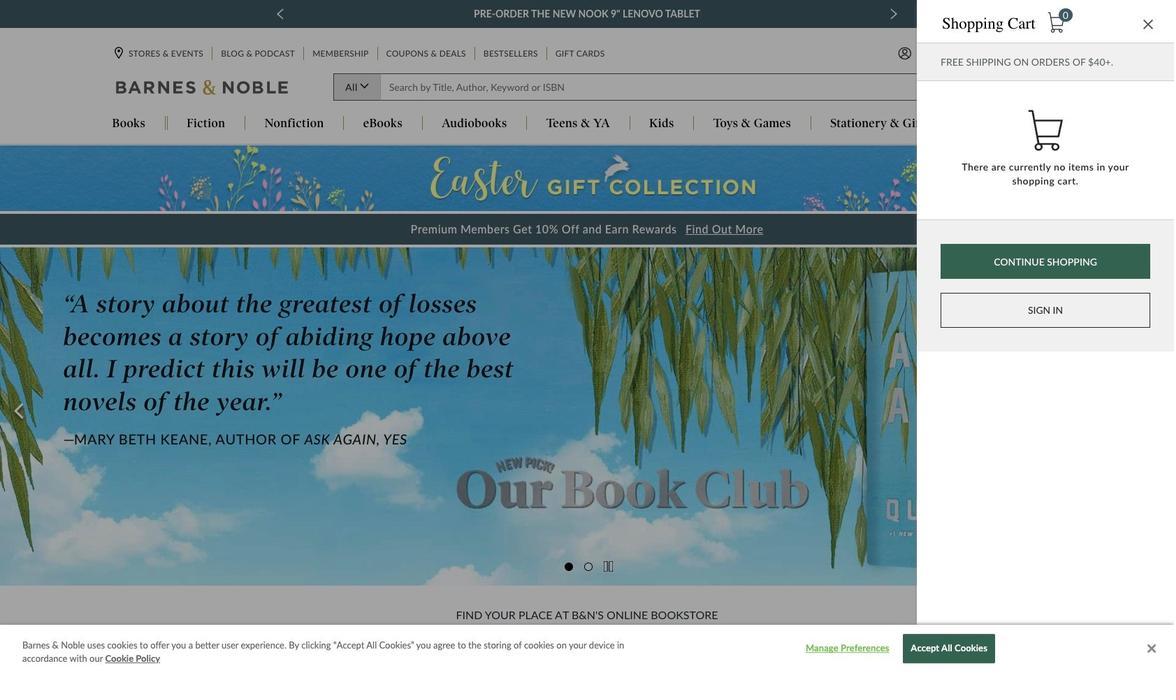 Task type: describe. For each thing, give the bounding box(es) containing it.
book club pick: after annie image
[[0, 204, 1175, 630]]

nook press cart image
[[1029, 109, 1064, 152]]

easter gift collection - shop now image
[[0, 146, 1175, 211]]

previous slide / item image
[[277, 8, 284, 20]]

next slide / item image
[[891, 8, 898, 20]]



Task type: vqa. For each thing, say whether or not it's contained in the screenshot.
the left "$10"
no



Task type: locate. For each thing, give the bounding box(es) containing it.
cart image
[[1048, 13, 1066, 33]]

main content
[[0, 145, 1175, 673]]

privacy alert dialog
[[0, 625, 1175, 673]]

None field
[[380, 74, 934, 101]]

logo image
[[116, 79, 290, 99]]



